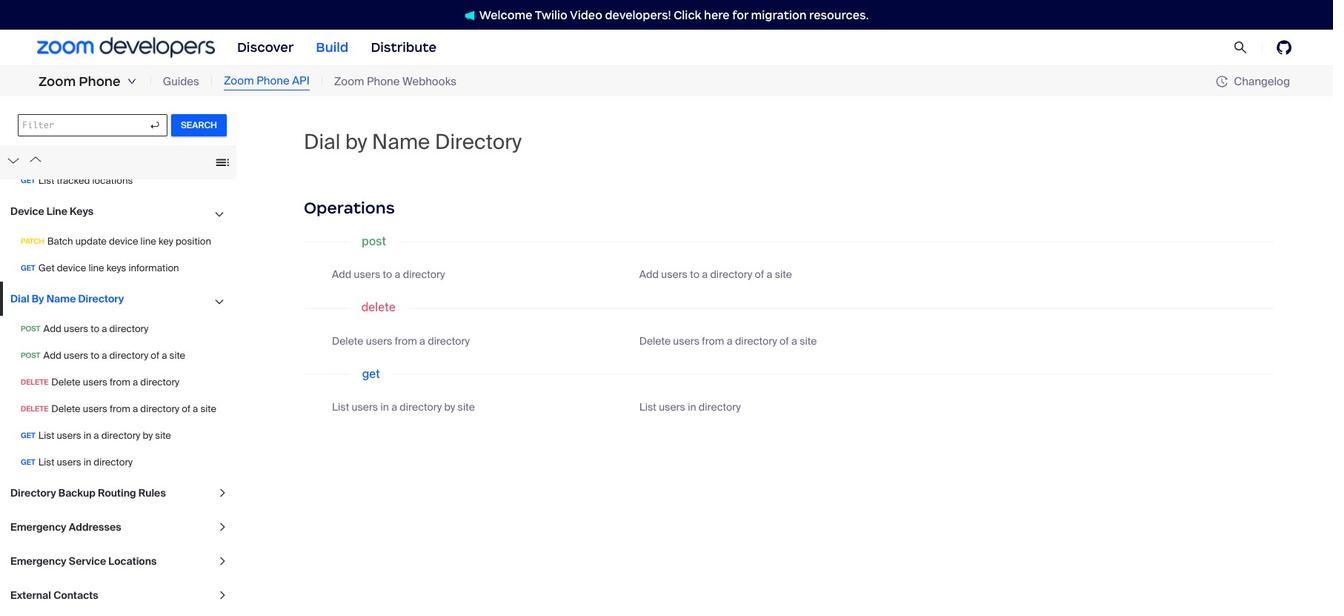 Task type: describe. For each thing, give the bounding box(es) containing it.
for
[[733, 8, 749, 22]]

migration
[[751, 8, 807, 22]]

developers!
[[605, 8, 671, 22]]

phone for zoom phone webhooks
[[367, 74, 400, 89]]

zoom phone webhooks
[[334, 74, 457, 89]]

zoom phone api
[[224, 74, 310, 88]]

video
[[570, 8, 603, 22]]

here
[[704, 8, 730, 22]]

changelog
[[1235, 74, 1291, 89]]

notification image
[[465, 10, 479, 21]]

search image
[[1234, 41, 1248, 54]]

zoom for zoom phone webhooks
[[334, 74, 364, 89]]

zoom for zoom phone
[[39, 73, 76, 90]]

github image
[[1277, 40, 1292, 55]]

zoom phone api link
[[224, 73, 310, 90]]

twilio
[[535, 8, 568, 22]]

welcome
[[479, 8, 533, 22]]



Task type: locate. For each thing, give the bounding box(es) containing it.
3 phone from the left
[[367, 74, 400, 89]]

down image
[[127, 77, 136, 86]]

2 zoom from the left
[[224, 74, 254, 88]]

history image down search icon at top right
[[1217, 76, 1235, 87]]

0 horizontal spatial zoom
[[39, 73, 76, 90]]

2 phone from the left
[[257, 74, 290, 88]]

guides link
[[163, 73, 199, 90]]

1 horizontal spatial zoom
[[224, 74, 254, 88]]

zoom for zoom phone api
[[224, 74, 254, 88]]

phone for zoom phone
[[79, 73, 121, 90]]

0 horizontal spatial phone
[[79, 73, 121, 90]]

click
[[674, 8, 702, 22]]

1 phone from the left
[[79, 73, 121, 90]]

resources.
[[810, 8, 869, 22]]

welcome twilio video developers! click here for migration resources.
[[479, 8, 869, 22]]

zoom phone
[[39, 73, 121, 90]]

phone left "down" icon at the top of page
[[79, 73, 121, 90]]

phone for zoom phone api
[[257, 74, 290, 88]]

zoom phone webhooks link
[[334, 73, 457, 90]]

github image
[[1277, 40, 1292, 55]]

2 horizontal spatial phone
[[367, 74, 400, 89]]

api
[[292, 74, 310, 88]]

welcome twilio video developers! click here for migration resources. link
[[450, 7, 884, 23]]

1 horizontal spatial phone
[[257, 74, 290, 88]]

changelog link
[[1217, 74, 1291, 89]]

webhooks
[[403, 74, 457, 89]]

phone left webhooks
[[367, 74, 400, 89]]

zoom developer logo image
[[37, 37, 215, 58]]

history image left changelog
[[1217, 76, 1229, 87]]

zoom
[[39, 73, 76, 90], [224, 74, 254, 88], [334, 74, 364, 89]]

3 zoom from the left
[[334, 74, 364, 89]]

history image
[[1217, 76, 1235, 87], [1217, 76, 1229, 87]]

search image
[[1234, 41, 1248, 54]]

phone
[[79, 73, 121, 90], [257, 74, 290, 88], [367, 74, 400, 89]]

1 zoom from the left
[[39, 73, 76, 90]]

2 horizontal spatial zoom
[[334, 74, 364, 89]]

guides
[[163, 74, 199, 89]]

notification image
[[465, 10, 475, 21]]

phone left api
[[257, 74, 290, 88]]



Task type: vqa. For each thing, say whether or not it's contained in the screenshot.
Parameters
no



